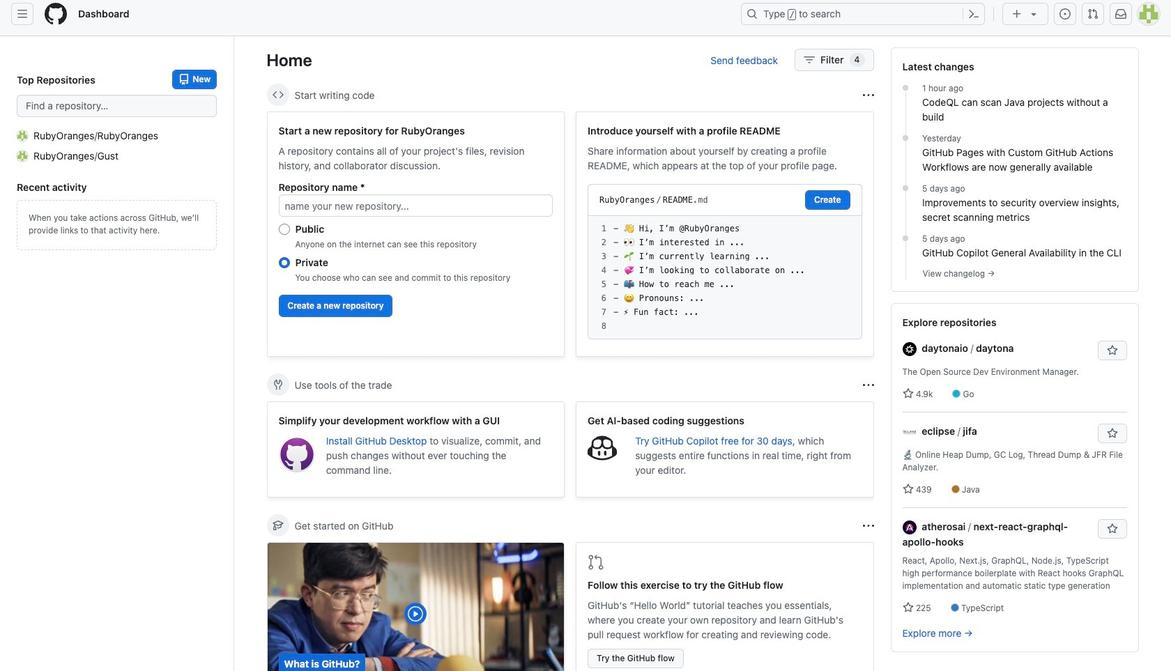 Task type: vqa. For each thing, say whether or not it's contained in the screenshot.
triangle down icon
yes



Task type: describe. For each thing, give the bounding box(es) containing it.
rubyoranges image
[[17, 130, 28, 141]]

Top Repositories search field
[[17, 95, 217, 117]]

1 dot fill image from the top
[[900, 183, 912, 194]]

notifications image
[[1116, 8, 1127, 20]]

github desktop image
[[279, 437, 315, 473]]

what is github? element
[[267, 543, 565, 672]]

git pull request image
[[588, 555, 605, 571]]

@daytonaio profile image
[[903, 343, 917, 357]]

none submit inside introduce yourself with a profile readme element
[[806, 190, 851, 210]]

introduce yourself with a profile readme element
[[576, 112, 874, 357]]

star image for the @daytonaio profile image
[[903, 389, 914, 400]]

command palette image
[[969, 8, 980, 20]]

code image
[[272, 89, 284, 100]]

start a new repository element
[[267, 112, 565, 357]]

tools image
[[272, 379, 284, 391]]

1 dot fill image from the top
[[900, 82, 912, 93]]

explore element
[[891, 47, 1139, 672]]

@eclipse profile image
[[903, 426, 917, 440]]



Task type: locate. For each thing, give the bounding box(es) containing it.
0 vertical spatial why am i seeing this? image
[[863, 380, 874, 391]]

1 why am i seeing this? image from the top
[[863, 380, 874, 391]]

plus image
[[1012, 8, 1023, 20]]

star this repository image for @eclipse profile icon
[[1107, 428, 1118, 439]]

name your new repository... text field
[[279, 195, 553, 217]]

star image for @atherosai profile image
[[903, 603, 914, 614]]

star image
[[903, 389, 914, 400], [903, 603, 914, 614]]

star this repository image
[[1107, 428, 1118, 439], [1107, 524, 1118, 535]]

why am i seeing this? image
[[863, 90, 874, 101]]

1 vertical spatial star this repository image
[[1107, 524, 1118, 535]]

2 dot fill image from the top
[[900, 133, 912, 144]]

try the github flow element
[[576, 543, 874, 672]]

star this repository image for @atherosai profile image
[[1107, 524, 1118, 535]]

get ai-based coding suggestions element
[[576, 402, 874, 498]]

2 why am i seeing this? image from the top
[[863, 521, 874, 532]]

triangle down image
[[1029, 8, 1040, 20]]

gust image
[[17, 150, 28, 161]]

why am i seeing this? image for get ai-based coding suggestions element
[[863, 380, 874, 391]]

2 star image from the top
[[903, 603, 914, 614]]

dot fill image
[[900, 183, 912, 194], [900, 233, 912, 244]]

mortar board image
[[272, 520, 284, 532]]

1 vertical spatial why am i seeing this? image
[[863, 521, 874, 532]]

star this repository image
[[1107, 345, 1118, 356]]

simplify your development workflow with a gui element
[[267, 402, 565, 498]]

None submit
[[806, 190, 851, 210]]

star image
[[903, 484, 914, 495]]

homepage image
[[45, 3, 67, 25]]

what is github? image
[[267, 543, 564, 672]]

1 vertical spatial dot fill image
[[900, 233, 912, 244]]

git pull request image
[[1088, 8, 1099, 20]]

1 vertical spatial star image
[[903, 603, 914, 614]]

0 vertical spatial star this repository image
[[1107, 428, 1118, 439]]

why am i seeing this? image
[[863, 380, 874, 391], [863, 521, 874, 532]]

Find a repository… text field
[[17, 95, 217, 117]]

play image
[[408, 606, 424, 623]]

@atherosai profile image
[[903, 521, 917, 535]]

0 vertical spatial star image
[[903, 389, 914, 400]]

explore repositories navigation
[[891, 303, 1139, 653]]

filter image
[[804, 54, 815, 66]]

2 star this repository image from the top
[[1107, 524, 1118, 535]]

None radio
[[279, 224, 290, 235], [279, 257, 290, 269], [279, 224, 290, 235], [279, 257, 290, 269]]

dot fill image
[[900, 82, 912, 93], [900, 133, 912, 144]]

why am i seeing this? image for try the github flow element
[[863, 521, 874, 532]]

2 dot fill image from the top
[[900, 233, 912, 244]]

1 star image from the top
[[903, 389, 914, 400]]

1 star this repository image from the top
[[1107, 428, 1118, 439]]

0 vertical spatial dot fill image
[[900, 82, 912, 93]]

issue opened image
[[1060, 8, 1071, 20]]

0 vertical spatial dot fill image
[[900, 183, 912, 194]]

1 vertical spatial dot fill image
[[900, 133, 912, 144]]



